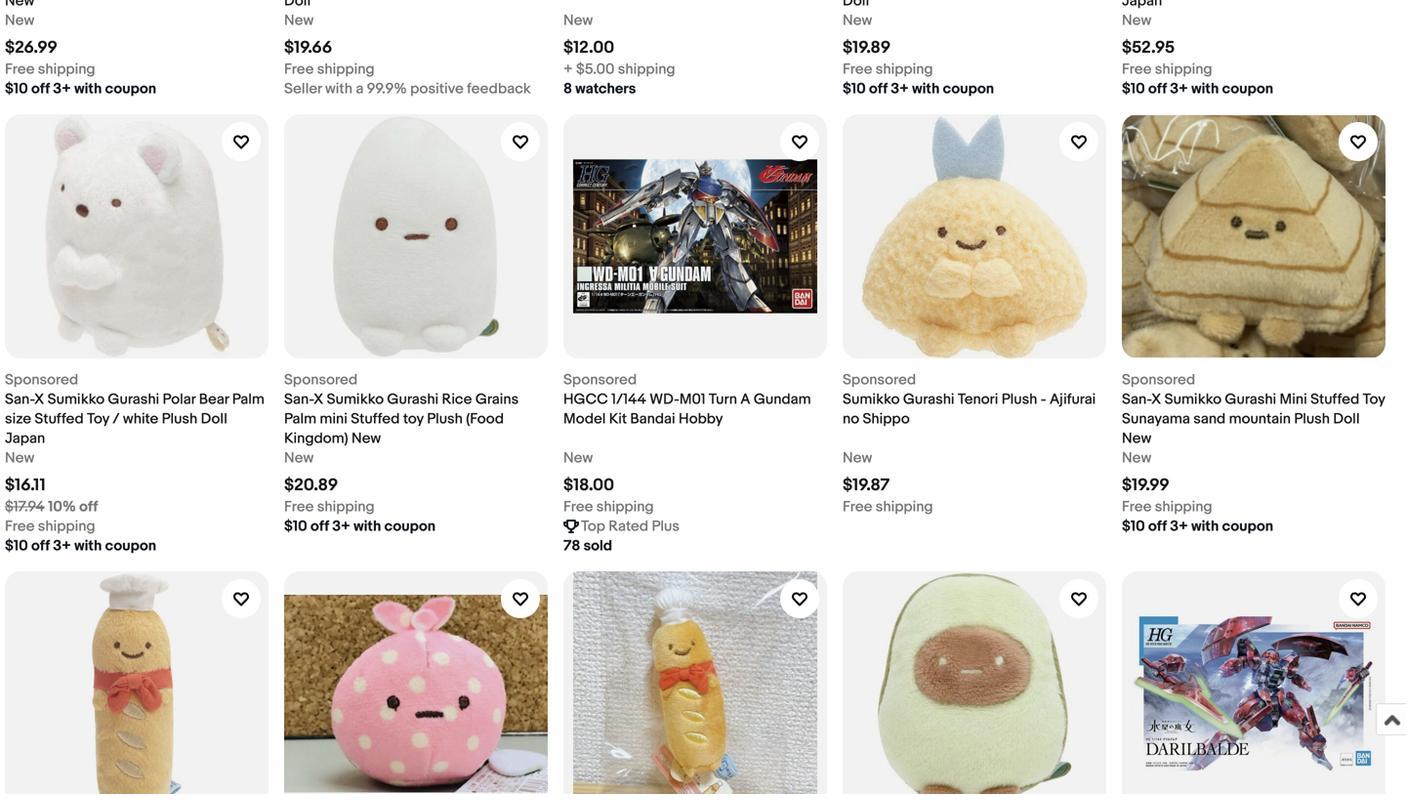 Task type: vqa. For each thing, say whether or not it's contained in the screenshot.
NEXT
no



Task type: locate. For each thing, give the bounding box(es) containing it.
sponsored
[[5, 371, 78, 389], [284, 371, 358, 389], [564, 371, 637, 389], [843, 371, 916, 389], [1122, 371, 1196, 389]]

2 horizontal spatial san-
[[1122, 391, 1151, 408]]

doll
[[201, 410, 227, 428], [1333, 410, 1360, 428]]

1 sponsored from the left
[[5, 371, 78, 389]]

sponsored hgcc 1/144 wd-m01 turn a gundam model kit bandai hobby
[[564, 371, 811, 428]]

shipping up a
[[317, 61, 375, 78]]

new up $18.00 text field
[[564, 449, 593, 467]]

new $12.00 + $5.00 shipping 8 watchers
[[564, 12, 675, 98]]

sponsored san-x sumikko gurashi polar bear palm size stuffed toy / white plush doll japan new $16.11 $17.94 10% off free shipping $10 off 3+ with coupon
[[5, 371, 265, 555]]

off
[[31, 80, 50, 98], [869, 80, 888, 98], [1149, 80, 1167, 98], [79, 498, 98, 516], [311, 518, 329, 535], [1149, 518, 1167, 535], [31, 537, 50, 555]]

Free shipping text field
[[5, 60, 95, 79], [284, 60, 375, 79], [564, 497, 654, 517], [843, 497, 933, 517]]

doll inside sponsored san-x sumikko gurashi mini stuffed toy sunayama sand mountain plush doll new new $19.99 free shipping $10 off 3+ with coupon
[[1333, 410, 1360, 428]]

free inside new $26.99 free shipping $10 off 3+ with coupon
[[5, 61, 35, 78]]

sumikko for japan
[[47, 391, 105, 408]]

$10 down $52.95
[[1122, 80, 1145, 98]]

1 horizontal spatial san-
[[284, 391, 314, 408]]

New text field
[[284, 11, 314, 30], [564, 11, 593, 30], [1122, 11, 1152, 30], [564, 448, 593, 468], [843, 448, 872, 468]]

3+ inside new $26.99 free shipping $10 off 3+ with coupon
[[53, 80, 71, 98]]

free inside new $52.95 free shipping $10 off 3+ with coupon
[[1122, 61, 1152, 78]]

sponsored text field up mini
[[284, 370, 358, 390]]

$10 down '$19.89' 'text field'
[[843, 80, 866, 98]]

New text field
[[5, 11, 34, 30], [843, 11, 872, 30], [5, 448, 34, 468], [284, 448, 314, 468], [1122, 448, 1152, 468]]

size
[[5, 410, 31, 428]]

shipping inside new $12.00 + $5.00 shipping 8 watchers
[[618, 61, 675, 78]]

new down kingdom)
[[284, 449, 314, 467]]

shippo
[[863, 410, 910, 428]]

new up $19.66 text box
[[284, 12, 314, 29]]

1 horizontal spatial toy
[[1363, 391, 1385, 408]]

off down $26.99 text box
[[31, 80, 50, 98]]

0 vertical spatial toy
[[1363, 391, 1385, 408]]

plush left -
[[1002, 391, 1038, 408]]

new text field for $20.89
[[284, 448, 314, 468]]

new text field for $19.87
[[843, 448, 872, 468]]

3 sponsored text field from the left
[[564, 370, 637, 390]]

sold
[[584, 537, 612, 555]]

free for $19.89
[[843, 61, 873, 78]]

palm inside sponsored san-x sumikko gurashi rice grains palm mini stuffed toy plush (food kingdom) new new $20.89 free shipping $10 off 3+ with coupon
[[284, 410, 316, 428]]

doll down bear
[[201, 410, 227, 428]]

free for $19.87
[[843, 498, 873, 516]]

sponsored up 'sunayama'
[[1122, 371, 1196, 389]]

x up mini
[[314, 391, 324, 408]]

toy left /
[[87, 410, 109, 428]]

new text field up $26.99 text box
[[5, 11, 34, 30]]

shipping down $19.99 text box
[[1155, 498, 1213, 516]]

sumikko
[[47, 391, 105, 408], [327, 391, 384, 408], [843, 391, 900, 408], [1165, 391, 1222, 408]]

off down the $20.89 text field
[[311, 518, 329, 535]]

new text field for $19.99
[[1122, 448, 1152, 468]]

1 horizontal spatial x
[[314, 391, 324, 408]]

1 horizontal spatial stuffed
[[351, 410, 400, 428]]

$18.00
[[564, 475, 614, 496]]

coupon inside new $26.99 free shipping $10 off 3+ with coupon
[[105, 80, 156, 98]]

gurashi up mountain
[[1225, 391, 1277, 408]]

3 sumikko from the left
[[843, 391, 900, 408]]

free inside the new $19.89 free shipping $10 off 3+ with coupon
[[843, 61, 873, 78]]

4 sponsored from the left
[[843, 371, 916, 389]]

free down $52.95
[[1122, 61, 1152, 78]]

sumikko for new
[[327, 391, 384, 408]]

shipping up $10 off 3+ with coupon text box
[[1155, 61, 1213, 78]]

+
[[564, 61, 573, 78]]

coupon inside sponsored san-x sumikko gurashi rice grains palm mini stuffed toy plush (food kingdom) new new $20.89 free shipping $10 off 3+ with coupon
[[384, 518, 436, 535]]

new up $12.00
[[564, 12, 593, 29]]

palm up kingdom)
[[284, 410, 316, 428]]

free down $19.87
[[843, 498, 873, 516]]

2 sponsored from the left
[[284, 371, 358, 389]]

3 sponsored from the left
[[564, 371, 637, 389]]

2 horizontal spatial x
[[1151, 391, 1161, 408]]

x
[[34, 391, 44, 408], [314, 391, 324, 408], [1151, 391, 1161, 408]]

$26.99 text field
[[5, 38, 57, 58]]

3 gurashi from the left
[[903, 391, 955, 408]]

gurashi up white
[[108, 391, 159, 408]]

free down '$19.89' 'text field'
[[843, 61, 873, 78]]

new up $52.95
[[1122, 12, 1152, 29]]

stuffed left toy
[[351, 410, 400, 428]]

Sponsored text field
[[5, 370, 78, 390], [284, 370, 358, 390], [564, 370, 637, 390], [843, 370, 916, 390]]

$19.87
[[843, 475, 890, 496]]

sumikko for $19.99
[[1165, 391, 1222, 408]]

top rated plus
[[581, 518, 680, 535]]

3 x from the left
[[1151, 391, 1161, 408]]

sponsored text field up the size
[[5, 370, 78, 390]]

sponsored up mini
[[284, 371, 358, 389]]

gurashi inside sponsored san-x sumikko gurashi rice grains palm mini stuffed toy plush (food kingdom) new new $20.89 free shipping $10 off 3+ with coupon
[[387, 391, 439, 408]]

kit
[[609, 410, 627, 428]]

free down $26.99 text box
[[5, 61, 35, 78]]

plush down polar
[[162, 410, 198, 428]]

san- up 'sunayama'
[[1122, 391, 1151, 408]]

2 gurashi from the left
[[387, 391, 439, 408]]

off down $52.95
[[1149, 80, 1167, 98]]

stuffed inside sponsored san-x sumikko gurashi polar bear palm size stuffed toy / white plush doll japan new $16.11 $17.94 10% off free shipping $10 off 3+ with coupon
[[35, 410, 84, 428]]

sponsored text field for $19.87
[[843, 370, 916, 390]]

new up "$19.99"
[[1122, 449, 1152, 467]]

Free shipping text field
[[843, 60, 933, 79], [1122, 60, 1213, 79], [284, 497, 375, 517], [1122, 497, 1213, 517], [5, 517, 95, 536]]

palm right bear
[[232, 391, 265, 408]]

with inside sponsored san-x sumikko gurashi polar bear palm size stuffed toy / white plush doll japan new $16.11 $17.94 10% off free shipping $10 off 3+ with coupon
[[74, 537, 102, 555]]

sponsored up the size
[[5, 371, 78, 389]]

shipping inside sponsored san-x sumikko gurashi rice grains palm mini stuffed toy plush (food kingdom) new new $20.89 free shipping $10 off 3+ with coupon
[[317, 498, 375, 516]]

free up the seller
[[284, 61, 314, 78]]

x inside sponsored san-x sumikko gurashi mini stuffed toy sunayama sand mountain plush doll new new $19.99 free shipping $10 off 3+ with coupon
[[1151, 391, 1161, 408]]

stuffed up japan
[[35, 410, 84, 428]]

$19.89
[[843, 38, 891, 58]]

0 horizontal spatial toy
[[87, 410, 109, 428]]

coupon
[[105, 80, 156, 98], [943, 80, 994, 98], [1222, 80, 1274, 98], [384, 518, 436, 535], [1222, 518, 1274, 535], [105, 537, 156, 555]]

$19.89 text field
[[843, 38, 891, 58]]

new $26.99 free shipping $10 off 3+ with coupon
[[5, 12, 156, 98]]

sponsored text field up shippo
[[843, 370, 916, 390]]

5 sponsored from the left
[[1122, 371, 1196, 389]]

free down "$19.99"
[[1122, 498, 1152, 516]]

3+ inside the new $19.89 free shipping $10 off 3+ with coupon
[[891, 80, 909, 98]]

gurashi inside sponsored san-x sumikko gurashi mini stuffed toy sunayama sand mountain plush doll new new $19.99 free shipping $10 off 3+ with coupon
[[1225, 391, 1277, 408]]

stuffed right mini at the right of the page
[[1311, 391, 1360, 408]]

gurashi up shippo
[[903, 391, 955, 408]]

$19.66
[[284, 38, 332, 58]]

gurashi for japan
[[108, 391, 159, 408]]

sumikko inside sponsored san-x sumikko gurashi mini stuffed toy sunayama sand mountain plush doll new new $19.99 free shipping $10 off 3+ with coupon
[[1165, 391, 1222, 408]]

1 horizontal spatial doll
[[1333, 410, 1360, 428]]

free inside new $18.00 free shipping
[[564, 498, 593, 516]]

sponsored for new
[[284, 371, 358, 389]]

new inside the new $19.89 free shipping $10 off 3+ with coupon
[[843, 12, 872, 29]]

new inside new $19.66 free shipping seller with a 99.9% positive feedback
[[284, 12, 314, 29]]

bandai
[[630, 410, 675, 428]]

$10
[[5, 80, 28, 98], [843, 80, 866, 98], [1122, 80, 1145, 98], [284, 518, 307, 535], [1122, 518, 1145, 535], [5, 537, 28, 555]]

japan
[[5, 430, 45, 447]]

off right 10%
[[79, 498, 98, 516]]

off inside the new $19.89 free shipping $10 off 3+ with coupon
[[869, 80, 888, 98]]

new down japan
[[5, 449, 34, 467]]

$19.87 text field
[[843, 475, 890, 496]]

2 sponsored text field from the left
[[284, 370, 358, 390]]

polar
[[163, 391, 196, 408]]

new text field up "$19.99"
[[1122, 448, 1152, 468]]

sponsored for japan
[[5, 371, 78, 389]]

new text field up $52.95
[[1122, 11, 1152, 30]]

2 horizontal spatial stuffed
[[1311, 391, 1360, 408]]

1/144
[[612, 391, 646, 408]]

new $52.95 free shipping $10 off 3+ with coupon
[[1122, 12, 1274, 98]]

2 doll from the left
[[1333, 410, 1360, 428]]

free down $18.00 text field
[[564, 498, 593, 516]]

3+ inside sponsored san-x sumikko gurashi rice grains palm mini stuffed toy plush (food kingdom) new new $20.89 free shipping $10 off 3+ with coupon
[[332, 518, 350, 535]]

x inside sponsored san-x sumikko gurashi rice grains palm mini stuffed toy plush (food kingdom) new new $20.89 free shipping $10 off 3+ with coupon
[[314, 391, 324, 408]]

$17.94
[[5, 498, 45, 516]]

free shipping text field down $19.87 text field
[[843, 497, 933, 517]]

2 san- from the left
[[284, 391, 314, 408]]

1 doll from the left
[[201, 410, 227, 428]]

san- up kingdom)
[[284, 391, 314, 408]]

with inside new $19.66 free shipping seller with a 99.9% positive feedback
[[325, 80, 353, 98]]

positive
[[410, 80, 464, 98]]

palm
[[232, 391, 265, 408], [284, 410, 316, 428]]

free shipping text field down $52.95
[[1122, 60, 1213, 79]]

1 gurashi from the left
[[108, 391, 159, 408]]

off down '$19.89' 'text field'
[[869, 80, 888, 98]]

hgcc
[[564, 391, 608, 408]]

previous price $17.94 10% off text field
[[5, 497, 98, 517]]

shipping
[[38, 61, 95, 78], [317, 61, 375, 78], [618, 61, 675, 78], [876, 61, 933, 78], [1155, 61, 1213, 78], [317, 498, 375, 516], [596, 498, 654, 516], [876, 498, 933, 516], [1155, 498, 1213, 516], [38, 518, 95, 535]]

free shipping text field up top
[[564, 497, 654, 517]]

with inside sponsored san-x sumikko gurashi rice grains palm mini stuffed toy plush (food kingdom) new new $20.89 free shipping $10 off 3+ with coupon
[[354, 518, 381, 535]]

free inside the new $19.87 free shipping
[[843, 498, 873, 516]]

feedback
[[467, 80, 531, 98]]

$10 down the $20.89 text field
[[284, 518, 307, 535]]

bear
[[199, 391, 229, 408]]

8
[[564, 80, 572, 98]]

new text field up $18.00 text field
[[564, 448, 593, 468]]

x inside sponsored san-x sumikko gurashi polar bear palm size stuffed toy / white plush doll japan new $16.11 $17.94 10% off free shipping $10 off 3+ with coupon
[[34, 391, 44, 408]]

0 vertical spatial palm
[[232, 391, 265, 408]]

new text field down japan
[[5, 448, 34, 468]]

gurashi up toy
[[387, 391, 439, 408]]

palm inside sponsored san-x sumikko gurashi polar bear palm size stuffed toy / white plush doll japan new $16.11 $17.94 10% off free shipping $10 off 3+ with coupon
[[232, 391, 265, 408]]

x up 'sunayama'
[[1151, 391, 1161, 408]]

new text field up $19.87
[[843, 448, 872, 468]]

new $19.66 free shipping seller with a 99.9% positive feedback
[[284, 12, 531, 98]]

san- inside sponsored san-x sumikko gurashi polar bear palm size stuffed toy / white plush doll japan new $16.11 $17.94 10% off free shipping $10 off 3+ with coupon
[[5, 391, 34, 408]]

shipping down '$19.89' 'text field'
[[876, 61, 933, 78]]

watchers
[[575, 80, 636, 98]]

new up '$19.89' 'text field'
[[843, 12, 872, 29]]

new up $19.87
[[843, 449, 872, 467]]

1 san- from the left
[[5, 391, 34, 408]]

$10 off 3+ with coupon text field down '$26.99'
[[5, 79, 156, 99]]

(food
[[466, 410, 504, 428]]

0 horizontal spatial palm
[[232, 391, 265, 408]]

san- inside sponsored san-x sumikko gurashi rice grains palm mini stuffed toy plush (food kingdom) new new $20.89 free shipping $10 off 3+ with coupon
[[284, 391, 314, 408]]

2 x from the left
[[314, 391, 324, 408]]

toy inside sponsored san-x sumikko gurashi polar bear palm size stuffed toy / white plush doll japan new $16.11 $17.94 10% off free shipping $10 off 3+ with coupon
[[87, 410, 109, 428]]

san- up the size
[[5, 391, 34, 408]]

4 gurashi from the left
[[1225, 391, 1277, 408]]

rice
[[442, 391, 472, 408]]

hobby
[[679, 410, 723, 428]]

palm for new
[[232, 391, 265, 408]]

Seller with a 99.9% positive feedback text field
[[284, 79, 531, 99]]

$10 down "$19.99"
[[1122, 518, 1145, 535]]

san-
[[5, 391, 34, 408], [284, 391, 314, 408], [1122, 391, 1151, 408]]

sponsored up shippo
[[843, 371, 916, 389]]

$10 off 3+ with coupon text field
[[5, 79, 156, 99], [843, 79, 994, 99], [284, 517, 436, 536], [1122, 517, 1274, 536], [5, 536, 156, 556]]

new up $26.99 text box
[[5, 12, 34, 29]]

free shipping text field down the $20.89 text field
[[284, 497, 375, 517]]

new down 'sunayama'
[[1122, 430, 1152, 447]]

0 horizontal spatial stuffed
[[35, 410, 84, 428]]

turn
[[709, 391, 737, 408]]

$10 inside the new $19.89 free shipping $10 off 3+ with coupon
[[843, 80, 866, 98]]

sponsored text field up hgcc at the left of the page
[[564, 370, 637, 390]]

sumikko inside sponsored san-x sumikko gurashi polar bear palm size stuffed toy / white plush doll japan new $16.11 $17.94 10% off free shipping $10 off 3+ with coupon
[[47, 391, 105, 408]]

3 san- from the left
[[1122, 391, 1151, 408]]

sponsored san-x sumikko gurashi rice grains palm mini stuffed toy plush (food kingdom) new new $20.89 free shipping $10 off 3+ with coupon
[[284, 371, 519, 535]]

sponsored up hgcc at the left of the page
[[564, 371, 637, 389]]

plush down mini at the right of the page
[[1294, 410, 1330, 428]]

shipping down 10%
[[38, 518, 95, 535]]

3+ inside sponsored san-x sumikko gurashi mini stuffed toy sunayama sand mountain plush doll new new $19.99 free shipping $10 off 3+ with coupon
[[1170, 518, 1188, 535]]

gundam
[[754, 391, 811, 408]]

$16.11 text field
[[5, 475, 45, 496]]

shipping inside sponsored san-x sumikko gurashi mini stuffed toy sunayama sand mountain plush doll new new $19.99 free shipping $10 off 3+ with coupon
[[1155, 498, 1213, 516]]

99.9%
[[367, 80, 407, 98]]

free down "$17.94"
[[5, 518, 35, 535]]

stuffed
[[1311, 391, 1360, 408], [35, 410, 84, 428], [351, 410, 400, 428]]

new inside new $52.95 free shipping $10 off 3+ with coupon
[[1122, 12, 1152, 29]]

free for $19.66
[[284, 61, 314, 78]]

x up japan
[[34, 391, 44, 408]]

toy right mini at the right of the page
[[1363, 391, 1385, 408]]

new text field for $18.00
[[564, 448, 593, 468]]

1 vertical spatial toy
[[87, 410, 109, 428]]

plush
[[1002, 391, 1038, 408], [162, 410, 198, 428], [427, 410, 463, 428], [1294, 410, 1330, 428]]

gurashi inside sponsored san-x sumikko gurashi polar bear palm size stuffed toy / white plush doll japan new $16.11 $17.94 10% off free shipping $10 off 3+ with coupon
[[108, 391, 159, 408]]

shipping up rated
[[596, 498, 654, 516]]

doll right mountain
[[1333, 410, 1360, 428]]

1 horizontal spatial palm
[[284, 410, 316, 428]]

3+ inside sponsored san-x sumikko gurashi polar bear palm size stuffed toy / white plush doll japan new $16.11 $17.94 10% off free shipping $10 off 3+ with coupon
[[53, 537, 71, 555]]

new text field up '$19.89' 'text field'
[[843, 11, 872, 30]]

sponsored inside sponsored san-x sumikko gurashi rice grains palm mini stuffed toy plush (food kingdom) new new $20.89 free shipping $10 off 3+ with coupon
[[284, 371, 358, 389]]

stuffed inside sponsored san-x sumikko gurashi rice grains palm mini stuffed toy plush (food kingdom) new new $20.89 free shipping $10 off 3+ with coupon
[[351, 410, 400, 428]]

free down the $20.89 text field
[[284, 498, 314, 516]]

free shipping text field down 10%
[[5, 517, 95, 536]]

free
[[5, 61, 35, 78], [284, 61, 314, 78], [843, 61, 873, 78], [1122, 61, 1152, 78], [284, 498, 314, 516], [564, 498, 593, 516], [843, 498, 873, 516], [1122, 498, 1152, 516], [5, 518, 35, 535]]

0 horizontal spatial san-
[[5, 391, 34, 408]]

coupon inside sponsored san-x sumikko gurashi mini stuffed toy sunayama sand mountain plush doll new new $19.99 free shipping $10 off 3+ with coupon
[[1222, 518, 1274, 535]]

san- inside sponsored san-x sumikko gurashi mini stuffed toy sunayama sand mountain plush doll new new $19.99 free shipping $10 off 3+ with coupon
[[1122, 391, 1151, 408]]

0 horizontal spatial doll
[[201, 410, 227, 428]]

$10 down "$17.94"
[[5, 537, 28, 555]]

off inside sponsored san-x sumikko gurashi rice grains palm mini stuffed toy plush (food kingdom) new new $20.89 free shipping $10 off 3+ with coupon
[[311, 518, 329, 535]]

4 sponsored text field from the left
[[843, 370, 916, 390]]

shipping up watchers
[[618, 61, 675, 78]]

1 vertical spatial palm
[[284, 410, 316, 428]]

1 sponsored text field from the left
[[5, 370, 78, 390]]

toy
[[1363, 391, 1385, 408], [87, 410, 109, 428]]

gurashi for $19.99
[[1225, 391, 1277, 408]]

free inside sponsored san-x sumikko gurashi polar bear palm size stuffed toy / white plush doll japan new $16.11 $17.94 10% off free shipping $10 off 3+ with coupon
[[5, 518, 35, 535]]

plush down the rice
[[427, 410, 463, 428]]

new text field up $12.00
[[564, 11, 593, 30]]

off down "$19.99"
[[1149, 518, 1167, 535]]

+ $5.00 shipping text field
[[564, 60, 675, 79]]

with inside sponsored san-x sumikko gurashi mini stuffed toy sunayama sand mountain plush doll new new $19.99 free shipping $10 off 3+ with coupon
[[1192, 518, 1219, 535]]

sponsored inside sponsored sumikko gurashi tenori plush - ajifurai no shippo
[[843, 371, 916, 389]]

shipping down '$26.99'
[[38, 61, 95, 78]]

a
[[741, 391, 751, 408]]

3+
[[53, 80, 71, 98], [891, 80, 909, 98], [1170, 80, 1188, 98], [332, 518, 350, 535], [1170, 518, 1188, 535], [53, 537, 71, 555]]

2 sumikko from the left
[[327, 391, 384, 408]]

4 sumikko from the left
[[1165, 391, 1222, 408]]

new
[[5, 12, 34, 29], [284, 12, 314, 29], [564, 12, 593, 29], [843, 12, 872, 29], [1122, 12, 1152, 29], [352, 430, 381, 447], [1122, 430, 1152, 447], [5, 449, 34, 467], [284, 449, 314, 467], [564, 449, 593, 467], [843, 449, 872, 467], [1122, 449, 1152, 467]]

1 sumikko from the left
[[47, 391, 105, 408]]

grains
[[475, 391, 519, 408]]

0 horizontal spatial x
[[34, 391, 44, 408]]

sponsored sumikko gurashi tenori plush - ajifurai no shippo
[[843, 371, 1096, 428]]

1 x from the left
[[34, 391, 44, 408]]

free inside new $19.66 free shipping seller with a 99.9% positive feedback
[[284, 61, 314, 78]]

san- for new
[[284, 391, 314, 408]]

8 watchers text field
[[564, 79, 636, 99]]

kingdom)
[[284, 430, 348, 447]]

gurashi
[[108, 391, 159, 408], [387, 391, 439, 408], [903, 391, 955, 408], [1225, 391, 1277, 408]]

sponsored inside sponsored san-x sumikko gurashi polar bear palm size stuffed toy / white plush doll japan new $16.11 $17.94 10% off free shipping $10 off 3+ with coupon
[[5, 371, 78, 389]]

sponsored inside sponsored san-x sumikko gurashi mini stuffed toy sunayama sand mountain plush doll new new $19.99 free shipping $10 off 3+ with coupon
[[1122, 371, 1196, 389]]

sponsored text field for $18.00
[[564, 370, 637, 390]]

$10 down $26.99 text box
[[5, 80, 28, 98]]

$10 off 3+ with coupon text field down '$19.89' 'text field'
[[843, 79, 994, 99]]

shipping down $19.87 text field
[[876, 498, 933, 516]]

new text field up $19.66 text box
[[284, 11, 314, 30]]

shipping down the $20.89 text field
[[317, 498, 375, 516]]

sumikko inside sponsored san-x sumikko gurashi rice grains palm mini stuffed toy plush (food kingdom) new new $20.89 free shipping $10 off 3+ with coupon
[[327, 391, 384, 408]]

with
[[74, 80, 102, 98], [325, 80, 353, 98], [912, 80, 940, 98], [1192, 80, 1219, 98], [354, 518, 381, 535], [1192, 518, 1219, 535], [74, 537, 102, 555]]

san- for japan
[[5, 391, 34, 408]]

new text field down kingdom)
[[284, 448, 314, 468]]



Task type: describe. For each thing, give the bounding box(es) containing it.
$52.95 text field
[[1122, 38, 1175, 58]]

-
[[1041, 391, 1047, 408]]

toy
[[403, 410, 424, 428]]

new $18.00 free shipping
[[564, 449, 654, 516]]

sumikko inside sponsored sumikko gurashi tenori plush - ajifurai no shippo
[[843, 391, 900, 408]]

free inside sponsored san-x sumikko gurashi rice grains palm mini stuffed toy plush (food kingdom) new new $20.89 free shipping $10 off 3+ with coupon
[[284, 498, 314, 516]]

sponsored san-x sumikko gurashi mini stuffed toy sunayama sand mountain plush doll new new $19.99 free shipping $10 off 3+ with coupon
[[1122, 371, 1385, 535]]

78
[[564, 537, 580, 555]]

78 sold
[[564, 537, 612, 555]]

shipping inside new $18.00 free shipping
[[596, 498, 654, 516]]

new inside new $26.99 free shipping $10 off 3+ with coupon
[[5, 12, 34, 29]]

free shipping text field down $19.66 text box
[[284, 60, 375, 79]]

$10 inside sponsored san-x sumikko gurashi mini stuffed toy sunayama sand mountain plush doll new new $19.99 free shipping $10 off 3+ with coupon
[[1122, 518, 1145, 535]]

new $19.89 free shipping $10 off 3+ with coupon
[[843, 12, 994, 98]]

stuffed for $16.11
[[35, 410, 84, 428]]

sand
[[1194, 410, 1226, 428]]

free shipping text field down '$19.89' 'text field'
[[843, 60, 933, 79]]

shipping inside new $19.66 free shipping seller with a 99.9% positive feedback
[[317, 61, 375, 78]]

new inside sponsored san-x sumikko gurashi polar bear palm size stuffed toy / white plush doll japan new $16.11 $17.94 10% off free shipping $10 off 3+ with coupon
[[5, 449, 34, 467]]

model
[[564, 410, 606, 428]]

off inside new $26.99 free shipping $10 off 3+ with coupon
[[31, 80, 50, 98]]

seller
[[284, 80, 322, 98]]

x for $19.99
[[1151, 391, 1161, 408]]

new inside new $12.00 + $5.00 shipping 8 watchers
[[564, 12, 593, 29]]

$16.11
[[5, 475, 45, 496]]

sponsored inside 'sponsored hgcc 1/144 wd-m01 turn a gundam model kit bandai hobby'
[[564, 371, 637, 389]]

free for $26.99
[[5, 61, 35, 78]]

free for $52.95
[[1122, 61, 1152, 78]]

$18.00 text field
[[564, 475, 614, 496]]

shipping inside new $26.99 free shipping $10 off 3+ with coupon
[[38, 61, 95, 78]]

shipping inside sponsored san-x sumikko gurashi polar bear palm size stuffed toy / white plush doll japan new $16.11 $17.94 10% off free shipping $10 off 3+ with coupon
[[38, 518, 95, 535]]

$10 inside sponsored san-x sumikko gurashi rice grains palm mini stuffed toy plush (food kingdom) new new $20.89 free shipping $10 off 3+ with coupon
[[284, 518, 307, 535]]

new text field for $12.00
[[564, 11, 593, 30]]

free inside sponsored san-x sumikko gurashi mini stuffed toy sunayama sand mountain plush doll new new $19.99 free shipping $10 off 3+ with coupon
[[1122, 498, 1152, 516]]

san- for $19.99
[[1122, 391, 1151, 408]]

x for japan
[[34, 391, 44, 408]]

no
[[843, 410, 860, 428]]

with inside new $26.99 free shipping $10 off 3+ with coupon
[[74, 80, 102, 98]]

78 sold text field
[[564, 536, 612, 556]]

gurashi for new
[[387, 391, 439, 408]]

shipping inside new $52.95 free shipping $10 off 3+ with coupon
[[1155, 61, 1213, 78]]

wd-
[[650, 391, 680, 408]]

/
[[113, 410, 120, 428]]

$20.89 text field
[[284, 475, 338, 496]]

with inside the new $19.89 free shipping $10 off 3+ with coupon
[[912, 80, 940, 98]]

plush inside sponsored san-x sumikko gurashi rice grains palm mini stuffed toy plush (food kingdom) new new $20.89 free shipping $10 off 3+ with coupon
[[427, 410, 463, 428]]

plus
[[652, 518, 680, 535]]

$52.95
[[1122, 38, 1175, 58]]

m01
[[680, 391, 706, 408]]

palm for $20.89
[[284, 410, 316, 428]]

off down previous price $17.94 10% off text field
[[31, 537, 50, 555]]

new inside the new $19.87 free shipping
[[843, 449, 872, 467]]

plush inside sponsored sumikko gurashi tenori plush - ajifurai no shippo
[[1002, 391, 1038, 408]]

$10 off 3+ with coupon text field down 10%
[[5, 536, 156, 556]]

free shipping text field down $19.99 text box
[[1122, 497, 1213, 517]]

$19.99
[[1122, 475, 1170, 496]]

mini
[[1280, 391, 1307, 408]]

a
[[356, 80, 364, 98]]

ajifurai
[[1050, 391, 1096, 408]]

$26.99
[[5, 38, 57, 58]]

new inside new $18.00 free shipping
[[564, 449, 593, 467]]

Sponsored text field
[[1122, 370, 1196, 390]]

3+ inside new $52.95 free shipping $10 off 3+ with coupon
[[1170, 80, 1188, 98]]

new text field for $16.11
[[5, 448, 34, 468]]

mini
[[320, 410, 348, 428]]

$12.00 text field
[[564, 38, 614, 58]]

off inside new $52.95 free shipping $10 off 3+ with coupon
[[1149, 80, 1167, 98]]

rated
[[609, 518, 649, 535]]

stuffed for free
[[351, 410, 400, 428]]

gurashi inside sponsored sumikko gurashi tenori plush - ajifurai no shippo
[[903, 391, 955, 408]]

off inside sponsored san-x sumikko gurashi mini stuffed toy sunayama sand mountain plush doll new new $19.99 free shipping $10 off 3+ with coupon
[[1149, 518, 1167, 535]]

$19.99 text field
[[1122, 475, 1170, 496]]

tenori
[[958, 391, 998, 408]]

Top Rated Plus text field
[[581, 517, 680, 536]]

10%
[[48, 498, 76, 516]]

x for new
[[314, 391, 324, 408]]

sponsored text field for $20.89
[[284, 370, 358, 390]]

shipping inside the new $19.89 free shipping $10 off 3+ with coupon
[[876, 61, 933, 78]]

shipping inside the new $19.87 free shipping
[[876, 498, 933, 516]]

top
[[581, 518, 605, 535]]

toy inside sponsored san-x sumikko gurashi mini stuffed toy sunayama sand mountain plush doll new new $19.99 free shipping $10 off 3+ with coupon
[[1363, 391, 1385, 408]]

white
[[123, 410, 158, 428]]

$10 off 3+ with coupon text field down $19.99 text box
[[1122, 517, 1274, 536]]

new text field for $52.95
[[1122, 11, 1152, 30]]

with inside new $52.95 free shipping $10 off 3+ with coupon
[[1192, 80, 1219, 98]]

sponsored for $19.99
[[1122, 371, 1196, 389]]

$10 off 3+ with coupon text field down the $20.89 text field
[[284, 517, 436, 536]]

sunayama
[[1122, 410, 1190, 428]]

$5.00
[[576, 61, 615, 78]]

plush inside sponsored san-x sumikko gurashi mini stuffed toy sunayama sand mountain plush doll new new $19.99 free shipping $10 off 3+ with coupon
[[1294, 410, 1330, 428]]

coupon inside the new $19.89 free shipping $10 off 3+ with coupon
[[943, 80, 994, 98]]

new text field for $19.66
[[284, 11, 314, 30]]

free shipping text field down $26.99 text box
[[5, 60, 95, 79]]

coupon inside new $52.95 free shipping $10 off 3+ with coupon
[[1222, 80, 1274, 98]]

free for $18.00
[[564, 498, 593, 516]]

new right kingdom)
[[352, 430, 381, 447]]

$10 off 3+ with coupon text field
[[1122, 79, 1274, 99]]

$12.00
[[564, 38, 614, 58]]

$10 inside sponsored san-x sumikko gurashi polar bear palm size stuffed toy / white plush doll japan new $16.11 $17.94 10% off free shipping $10 off 3+ with coupon
[[5, 537, 28, 555]]

stuffed inside sponsored san-x sumikko gurashi mini stuffed toy sunayama sand mountain plush doll new new $19.99 free shipping $10 off 3+ with coupon
[[1311, 391, 1360, 408]]

$20.89
[[284, 475, 338, 496]]

$19.66 text field
[[284, 38, 332, 58]]

mountain
[[1229, 410, 1291, 428]]

coupon inside sponsored san-x sumikko gurashi polar bear palm size stuffed toy / white plush doll japan new $16.11 $17.94 10% off free shipping $10 off 3+ with coupon
[[105, 537, 156, 555]]

plush inside sponsored san-x sumikko gurashi polar bear palm size stuffed toy / white plush doll japan new $16.11 $17.94 10% off free shipping $10 off 3+ with coupon
[[162, 410, 198, 428]]

sponsored text field for $16.11
[[5, 370, 78, 390]]

new $19.87 free shipping
[[843, 449, 933, 516]]

$10 inside new $26.99 free shipping $10 off 3+ with coupon
[[5, 80, 28, 98]]

doll inside sponsored san-x sumikko gurashi polar bear palm size stuffed toy / white plush doll japan new $16.11 $17.94 10% off free shipping $10 off 3+ with coupon
[[201, 410, 227, 428]]

$10 inside new $52.95 free shipping $10 off 3+ with coupon
[[1122, 80, 1145, 98]]



